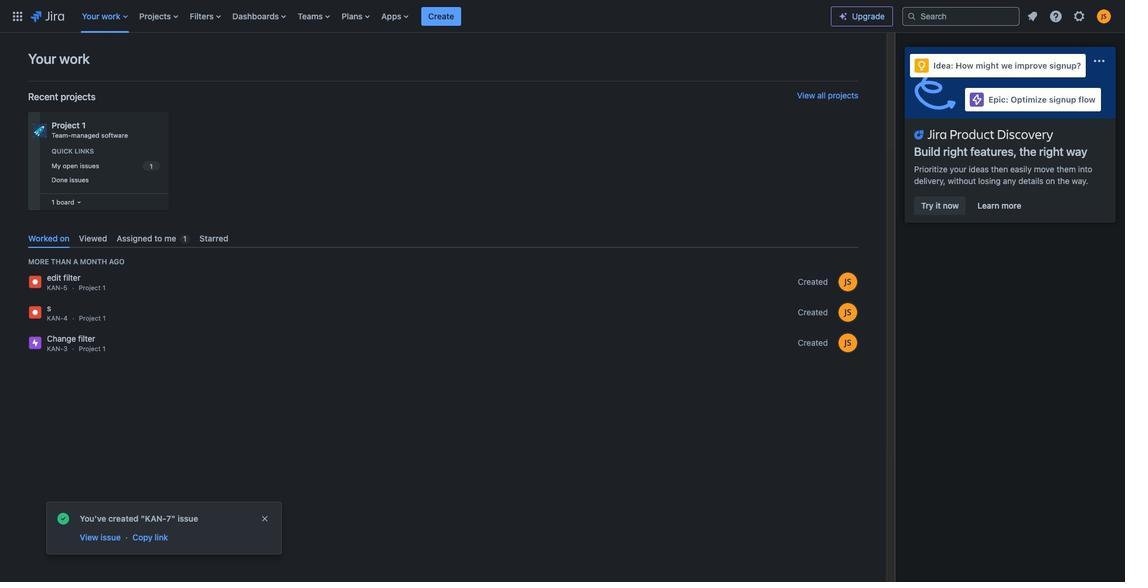 Task type: locate. For each thing, give the bounding box(es) containing it.
more image
[[1093, 54, 1107, 68]]

banner
[[0, 0, 1126, 33]]

search image
[[907, 11, 917, 21]]

None search field
[[903, 7, 1020, 25]]

1 horizontal spatial list
[[1022, 6, 1118, 27]]

jira product discovery image
[[905, 49, 1107, 117], [914, 128, 1054, 142], [914, 128, 1054, 142]]

jira image
[[30, 9, 64, 23], [30, 9, 64, 23]]

list
[[76, 0, 831, 33], [1022, 6, 1118, 27]]

list item
[[421, 0, 461, 33]]

tab list
[[23, 229, 859, 248]]

alert
[[47, 502, 281, 554]]



Task type: describe. For each thing, give the bounding box(es) containing it.
notifications image
[[1026, 9, 1040, 23]]

Search field
[[903, 7, 1020, 25]]

0 horizontal spatial list
[[76, 0, 831, 33]]

primary element
[[7, 0, 831, 33]]

dismiss image
[[260, 514, 270, 523]]

your profile and settings image
[[1097, 9, 1111, 23]]

appswitcher icon image
[[11, 9, 25, 23]]

success image
[[56, 512, 70, 526]]

help image
[[1049, 9, 1063, 23]]

settings image
[[1073, 9, 1087, 23]]



Task type: vqa. For each thing, say whether or not it's contained in the screenshot.
Projects link
no



